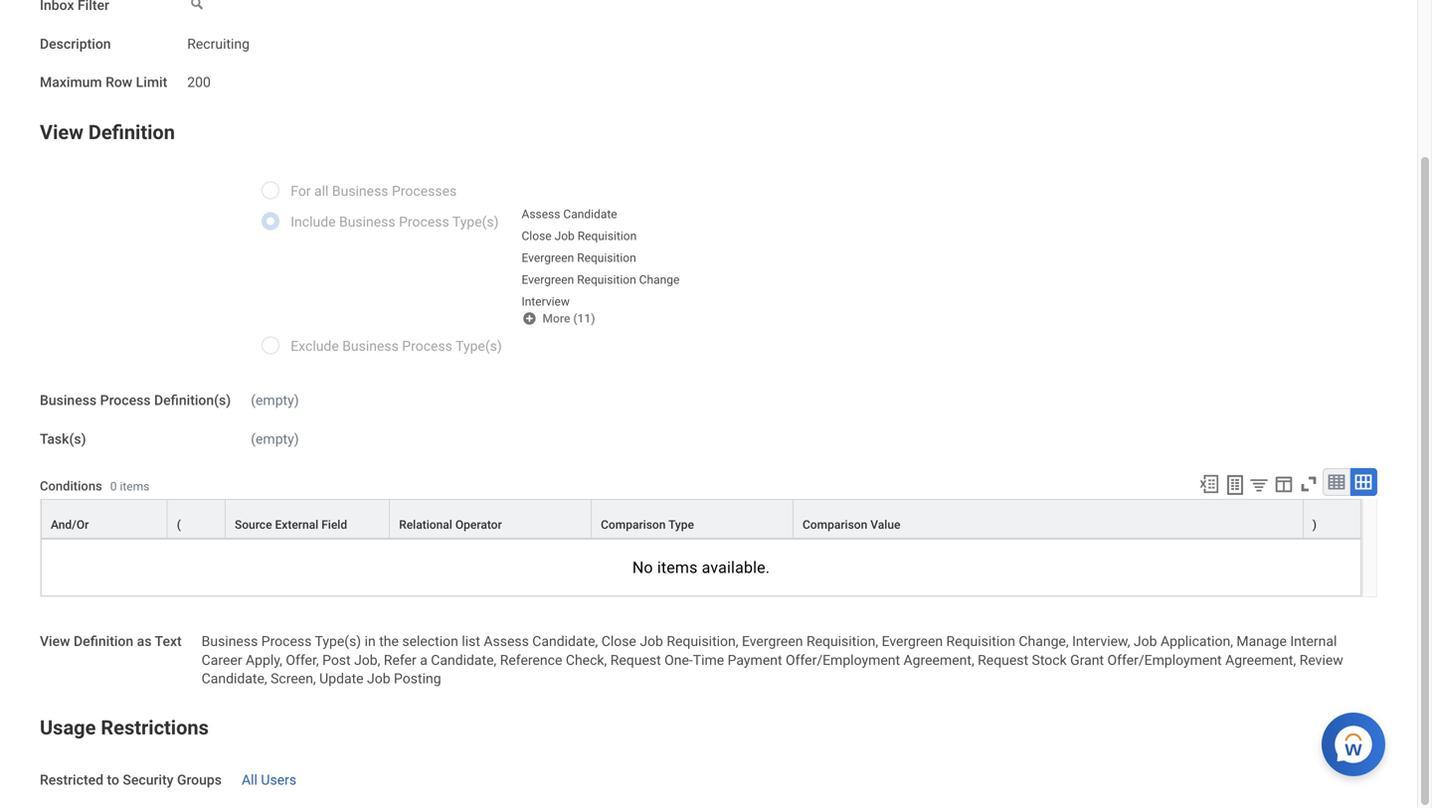 Task type: locate. For each thing, give the bounding box(es) containing it.
conditions 0 items
[[40, 479, 150, 494]]

1 vertical spatial items
[[657, 559, 698, 578]]

comparison inside the comparison value popup button
[[803, 518, 868, 532]]

review
[[1300, 652, 1344, 669]]

more
[[543, 312, 570, 326]]

definition for view definition
[[88, 121, 175, 144]]

1 offer/employment from the left
[[786, 652, 900, 669]]

all
[[242, 772, 258, 789]]

items right 0
[[120, 480, 150, 494]]

request left one-
[[610, 652, 661, 669]]

view definition as text
[[40, 634, 182, 650]]

offer/employment
[[786, 652, 900, 669], [1108, 652, 1222, 669]]

(empty) for task(s)
[[251, 431, 299, 447]]

restricted to security groups
[[40, 772, 222, 789]]

requisition down the candidate
[[578, 229, 637, 243]]

grant
[[1070, 652, 1104, 669]]

candidate
[[563, 207, 617, 221]]

0 horizontal spatial agreement,
[[904, 652, 975, 669]]

selection
[[402, 634, 458, 650]]

include
[[291, 214, 336, 230]]

conditions
[[40, 479, 102, 494]]

1 vertical spatial (empty)
[[251, 431, 299, 447]]

for all business processes
[[291, 183, 457, 199]]

1 horizontal spatial comparison
[[803, 518, 868, 532]]

comparison type button
[[592, 500, 793, 538]]

include business process type(s)
[[291, 214, 499, 230]]

0 vertical spatial type(s)
[[452, 214, 499, 230]]

security
[[123, 772, 174, 789]]

update
[[319, 671, 364, 687]]

evergreen
[[522, 251, 574, 265], [522, 273, 574, 287], [742, 634, 803, 650], [882, 634, 943, 650]]

definition
[[88, 121, 175, 144], [74, 634, 133, 650]]

evergreen requisition change element
[[522, 269, 680, 287]]

2 requisition, from the left
[[807, 634, 878, 650]]

2 vertical spatial candidate,
[[202, 671, 267, 687]]

(empty)
[[251, 392, 299, 409], [251, 431, 299, 447]]

comparison inside comparison type popup button
[[601, 518, 666, 532]]

business up career
[[202, 634, 258, 650]]

1 view from the top
[[40, 121, 83, 144]]

business up task(s)
[[40, 392, 97, 409]]

all users
[[242, 772, 297, 789]]

business process type(s) in the selection list assess candidate, close job requisition, evergreen requisition, evergreen requisition change, interview, job application, manage internal career apply, offer, post job, refer a candidate, reference check, request one-time payment offer/employment agreement, request stock grant offer/employment agreement, review candidate, screen, update job posting
[[202, 634, 1347, 687]]

process inside business process type(s) in the selection list assess candidate, close job requisition, evergreen requisition, evergreen requisition change, interview, job application, manage internal career apply, offer, post job, refer a candidate, reference check, request one-time payment offer/employment agreement, request stock grant offer/employment agreement, review candidate, screen, update job posting
[[261, 634, 312, 650]]

operator
[[455, 518, 502, 532]]

change,
[[1019, 634, 1069, 650]]

0 horizontal spatial close
[[522, 229, 552, 243]]

assess inside business process type(s) in the selection list assess candidate, close job requisition, evergreen requisition, evergreen requisition change, interview, job application, manage internal career apply, offer, post job, refer a candidate, reference check, request one-time payment offer/employment agreement, request stock grant offer/employment agreement, review candidate, screen, update job posting
[[484, 634, 529, 650]]

table image
[[1327, 473, 1347, 492]]

usage restrictions
[[40, 717, 209, 740]]

more (11)
[[543, 312, 595, 326]]

candidate, up check,
[[532, 634, 598, 650]]

view definition button
[[40, 121, 175, 144]]

comparison
[[601, 518, 666, 532], [803, 518, 868, 532]]

requisition down evergreen requisition element
[[577, 273, 636, 287]]

1 horizontal spatial items
[[657, 559, 698, 578]]

requisition inside business process type(s) in the selection list assess candidate, close job requisition, evergreen requisition, evergreen requisition change, interview, job application, manage internal career apply, offer, post job, refer a candidate, reference check, request one-time payment offer/employment agreement, request stock grant offer/employment agreement, review candidate, screen, update job posting
[[947, 634, 1016, 650]]

)
[[1313, 518, 1317, 532]]

0 vertical spatial items
[[120, 480, 150, 494]]

close
[[522, 229, 552, 243], [602, 634, 636, 650]]

0 horizontal spatial comparison
[[601, 518, 666, 532]]

in
[[365, 634, 376, 650]]

list
[[462, 634, 480, 650]]

assess up close job requisition element
[[522, 207, 560, 221]]

assess candidate element
[[522, 203, 617, 221]]

( button
[[168, 500, 225, 538]]

business down for all business processes
[[339, 214, 396, 230]]

0 vertical spatial assess
[[522, 207, 560, 221]]

0 horizontal spatial request
[[610, 652, 661, 669]]

expand table image
[[1354, 473, 1374, 492]]

(empty) up source external field popup button
[[251, 431, 299, 447]]

refer
[[384, 652, 417, 669]]

0 vertical spatial (empty)
[[251, 392, 299, 409]]

comparison left value
[[803, 518, 868, 532]]

apply,
[[246, 652, 282, 669]]

1 vertical spatial type(s)
[[456, 338, 502, 355]]

job down job,
[[367, 671, 391, 687]]

description
[[40, 36, 111, 52]]

view down maximum
[[40, 121, 83, 144]]

offer/employment right payment
[[786, 652, 900, 669]]

2 (empty) from the top
[[251, 431, 299, 447]]

comparison for comparison value
[[803, 518, 868, 532]]

items
[[120, 480, 150, 494], [657, 559, 698, 578]]

click to view/edit grid preferences image
[[1273, 474, 1295, 495]]

assess up reference
[[484, 634, 529, 650]]

1 horizontal spatial agreement,
[[1226, 652, 1296, 669]]

job down "no"
[[640, 634, 663, 650]]

0 vertical spatial view
[[40, 121, 83, 144]]

0 horizontal spatial requisition,
[[667, 634, 739, 650]]

requisition,
[[667, 634, 739, 650], [807, 634, 878, 650]]

evergreen requisition element
[[522, 247, 636, 265]]

request
[[610, 652, 661, 669], [978, 652, 1029, 669]]

1 horizontal spatial request
[[978, 652, 1029, 669]]

0 vertical spatial candidate,
[[532, 634, 598, 650]]

comparison value
[[803, 518, 901, 532]]

requisition left change,
[[947, 634, 1016, 650]]

job down the assess candidate
[[555, 229, 575, 243]]

description element
[[187, 24, 250, 53]]

close up check,
[[602, 634, 636, 650]]

comparison up "no"
[[601, 518, 666, 532]]

screen,
[[271, 671, 316, 687]]

definition down row
[[88, 121, 175, 144]]

0 vertical spatial close
[[522, 229, 552, 243]]

(empty) down exclude
[[251, 392, 299, 409]]

) button
[[1304, 500, 1361, 538]]

1 comparison from the left
[[601, 518, 666, 532]]

1 vertical spatial candidate,
[[431, 652, 497, 669]]

task(s)
[[40, 431, 86, 447]]

1 vertical spatial definition
[[74, 634, 133, 650]]

offer/employment down application,
[[1108, 652, 1222, 669]]

field
[[321, 518, 347, 532]]

type(s)
[[452, 214, 499, 230], [456, 338, 502, 355], [315, 634, 361, 650]]

fullscreen image
[[1298, 474, 1320, 495]]

1 horizontal spatial close
[[602, 634, 636, 650]]

business
[[332, 183, 388, 199], [339, 214, 396, 230], [342, 338, 399, 355], [40, 392, 97, 409], [202, 634, 258, 650]]

limit
[[136, 74, 167, 91]]

interview
[[522, 295, 570, 309]]

2 vertical spatial type(s)
[[315, 634, 361, 650]]

job
[[555, 229, 575, 243], [640, 634, 663, 650], [1134, 634, 1157, 650], [367, 671, 391, 687]]

candidate,
[[532, 634, 598, 650], [431, 652, 497, 669], [202, 671, 267, 687]]

row containing and/or
[[41, 499, 1362, 539]]

definition left as
[[74, 634, 133, 650]]

candidate, down list
[[431, 652, 497, 669]]

view up usage
[[40, 634, 70, 650]]

view
[[40, 121, 83, 144], [40, 634, 70, 650]]

0 vertical spatial definition
[[88, 121, 175, 144]]

items inside conditions 0 items
[[120, 480, 150, 494]]

external
[[275, 518, 319, 532]]

available.
[[702, 559, 770, 578]]

close down the assess candidate
[[522, 229, 552, 243]]

row
[[106, 74, 132, 91]]

1 vertical spatial view
[[40, 634, 70, 650]]

assess
[[522, 207, 560, 221], [484, 634, 529, 650]]

relational
[[399, 518, 452, 532]]

view definition group
[[40, 117, 1378, 689]]

0 horizontal spatial offer/employment
[[786, 652, 900, 669]]

1 (empty) from the top
[[251, 392, 299, 409]]

0 horizontal spatial items
[[120, 480, 150, 494]]

2 comparison from the left
[[803, 518, 868, 532]]

definition(s)
[[154, 392, 231, 409]]

process
[[399, 214, 449, 230], [402, 338, 453, 355], [100, 392, 151, 409], [261, 634, 312, 650]]

toolbar
[[1190, 469, 1378, 499]]

1 vertical spatial assess
[[484, 634, 529, 650]]

request down change,
[[978, 652, 1029, 669]]

2 request from the left
[[978, 652, 1029, 669]]

toolbar inside view definition group
[[1190, 469, 1378, 499]]

manage
[[1237, 634, 1287, 650]]

users
[[261, 772, 297, 789]]

candidate, down career
[[202, 671, 267, 687]]

2 view from the top
[[40, 634, 70, 650]]

row
[[41, 499, 1362, 539]]

1 horizontal spatial offer/employment
[[1108, 652, 1222, 669]]

offer,
[[286, 652, 319, 669]]

items right "no"
[[657, 559, 698, 578]]

agreement,
[[904, 652, 975, 669], [1226, 652, 1296, 669]]

restrictions
[[101, 717, 209, 740]]

1 horizontal spatial requisition,
[[807, 634, 878, 650]]

1 vertical spatial close
[[602, 634, 636, 650]]

assess candidate
[[522, 207, 617, 221]]

stock
[[1032, 652, 1067, 669]]

select to filter grid data image
[[1248, 475, 1270, 495]]



Task type: vqa. For each thing, say whether or not it's contained in the screenshot.
Tax Tax
no



Task type: describe. For each thing, give the bounding box(es) containing it.
post
[[322, 652, 351, 669]]

job,
[[354, 652, 380, 669]]

source external field
[[235, 518, 347, 532]]

comparison type
[[601, 518, 694, 532]]

time
[[693, 652, 724, 669]]

close inside close job requisition evergreen requisition evergreen requisition change
[[522, 229, 552, 243]]

exclude business process type(s)
[[291, 338, 502, 355]]

exclude
[[291, 338, 339, 355]]

maximum row limit element
[[187, 62, 211, 92]]

change
[[639, 273, 680, 287]]

200
[[187, 74, 211, 91]]

one-
[[665, 652, 693, 669]]

interview element
[[522, 291, 570, 309]]

relational operator
[[399, 518, 502, 532]]

interview,
[[1072, 634, 1130, 650]]

view definition
[[40, 121, 175, 144]]

all users link
[[242, 768, 297, 789]]

(
[[177, 518, 181, 532]]

relational operator button
[[390, 500, 591, 538]]

to
[[107, 772, 119, 789]]

(11)
[[573, 312, 595, 326]]

close job requisition element
[[522, 225, 637, 243]]

restricted
[[40, 772, 103, 789]]

usage restrictions group
[[40, 713, 1378, 791]]

the
[[379, 634, 399, 650]]

comparison for comparison type
[[601, 518, 666, 532]]

type(s) inside business process type(s) in the selection list assess candidate, close job requisition, evergreen requisition, evergreen requisition change, interview, job application, manage internal career apply, offer, post job, refer a candidate, reference check, request one-time payment offer/employment agreement, request stock grant offer/employment agreement, review candidate, screen, update job posting
[[315, 634, 361, 650]]

requisition up the evergreen requisition change element
[[577, 251, 636, 265]]

no items available.
[[632, 559, 770, 578]]

assess inside items selected list
[[522, 207, 560, 221]]

close inside business process type(s) in the selection list assess candidate, close job requisition, evergreen requisition, evergreen requisition change, interview, job application, manage internal career apply, offer, post job, refer a candidate, reference check, request one-time payment offer/employment agreement, request stock grant offer/employment agreement, review candidate, screen, update job posting
[[602, 634, 636, 650]]

view for view definition as text
[[40, 634, 70, 650]]

items selected list
[[522, 203, 712, 310]]

1 request from the left
[[610, 652, 661, 669]]

0
[[110, 480, 117, 494]]

reference
[[500, 652, 562, 669]]

career
[[202, 652, 242, 669]]

business process definition(s)
[[40, 392, 231, 409]]

2 horizontal spatial candidate,
[[532, 634, 598, 650]]

and/or button
[[42, 500, 167, 538]]

business right all
[[332, 183, 388, 199]]

2 offer/employment from the left
[[1108, 652, 1222, 669]]

as
[[137, 634, 152, 650]]

text
[[155, 634, 182, 650]]

1 horizontal spatial candidate,
[[431, 652, 497, 669]]

internal
[[1290, 634, 1337, 650]]

for
[[291, 183, 311, 199]]

business inside business process type(s) in the selection list assess candidate, close job requisition, evergreen requisition, evergreen requisition change, interview, job application, manage internal career apply, offer, post job, refer a candidate, reference check, request one-time payment offer/employment agreement, request stock grant offer/employment agreement, review candidate, screen, update job posting
[[202, 634, 258, 650]]

type
[[669, 518, 694, 532]]

1 requisition, from the left
[[667, 634, 739, 650]]

posting
[[394, 671, 441, 687]]

value
[[871, 518, 901, 532]]

type(s) for include business process type(s)
[[452, 214, 499, 230]]

type(s) for exclude business process type(s)
[[456, 338, 502, 355]]

source external field button
[[226, 500, 389, 538]]

(empty) for business process definition(s)
[[251, 392, 299, 409]]

maximum
[[40, 74, 102, 91]]

1 agreement, from the left
[[904, 652, 975, 669]]

all
[[314, 183, 329, 199]]

and/or
[[51, 518, 89, 532]]

usage restrictions button
[[40, 717, 209, 740]]

usage
[[40, 717, 96, 740]]

source
[[235, 518, 272, 532]]

0 horizontal spatial candidate,
[[202, 671, 267, 687]]

job right 'interview,'
[[1134, 634, 1157, 650]]

definition for view definition as text
[[74, 634, 133, 650]]

export to worksheets image
[[1224, 474, 1247, 497]]

2 agreement, from the left
[[1226, 652, 1296, 669]]

comparison value button
[[794, 500, 1303, 538]]

check,
[[566, 652, 607, 669]]

view for view definition
[[40, 121, 83, 144]]

export to excel image
[[1199, 474, 1221, 495]]

no
[[632, 559, 653, 578]]

job inside close job requisition evergreen requisition evergreen requisition change
[[555, 229, 575, 243]]

a
[[420, 652, 428, 669]]

business right exclude
[[342, 338, 399, 355]]

payment
[[728, 652, 782, 669]]

close job requisition evergreen requisition evergreen requisition change
[[522, 229, 680, 287]]

more (11) button
[[522, 310, 597, 327]]

processes
[[392, 183, 457, 199]]

row inside view definition group
[[41, 499, 1362, 539]]

maximum row limit
[[40, 74, 167, 91]]

recruiting
[[187, 36, 250, 52]]

application,
[[1161, 634, 1233, 650]]

groups
[[177, 772, 222, 789]]



